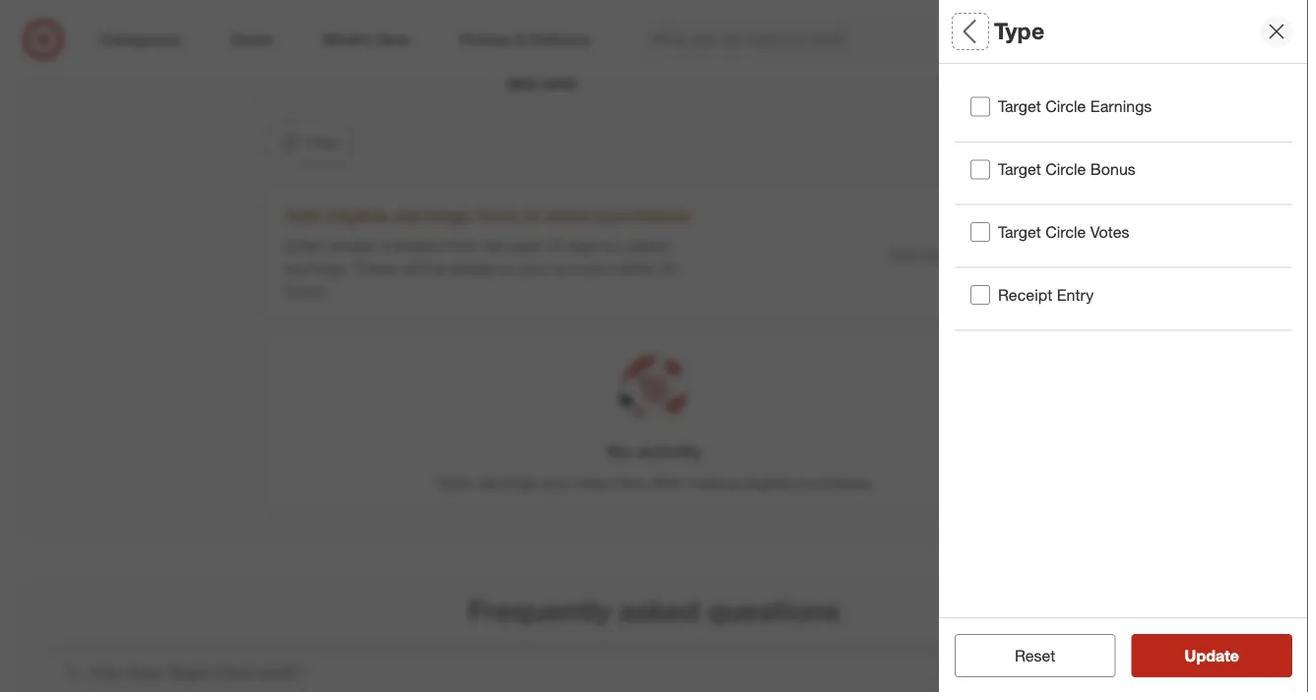 Task type: vqa. For each thing, say whether or not it's contained in the screenshot.
circle
yes



Task type: describe. For each thing, give the bounding box(es) containing it.
after
[[650, 473, 682, 493]]

activity
[[637, 441, 701, 463]]

update for all filters dialog
[[1185, 647, 1239, 666]]

all filters dialog
[[939, 0, 1308, 693]]

be
[[428, 259, 446, 279]]

date button
[[963, 100, 1284, 123]]

circle for target circle votes checkbox
[[1045, 223, 1086, 242]]

store
[[547, 204, 593, 227]]

will
[[401, 259, 423, 279]]

target circle votes
[[998, 223, 1129, 242]]

update button for type dialog
[[1131, 635, 1292, 678]]

search button
[[1045, 18, 1093, 65]]

circle for target circle bonus checkbox
[[1045, 160, 1086, 179]]

circle for target circle earnings option
[[1045, 97, 1086, 116]]

add missed purchase
[[889, 245, 1023, 262]]

receipt entry
[[998, 285, 1094, 305]]

the
[[483, 237, 506, 256]]

frequently
[[468, 593, 611, 628]]

reset for update button inside the type dialog
[[1015, 647, 1056, 666]]

track
[[435, 473, 472, 493]]

earnings.
[[285, 259, 349, 279]]

hours.
[[285, 282, 328, 301]]

track earnings and votes here after making eligible purchases.
[[435, 473, 873, 493]]

these
[[353, 259, 396, 279]]

reset for update button for all filters dialog
[[1015, 647, 1056, 666]]

type button
[[963, 155, 1284, 178]]

filters
[[988, 16, 1049, 43]]

frequently asked questions
[[468, 593, 840, 628]]

$0.00
[[506, 61, 576, 96]]

earnings inside target circle earnings
[[502, 22, 581, 45]]

add missed purchase link
[[889, 244, 1023, 263]]

here
[[614, 473, 646, 493]]

your
[[518, 259, 549, 279]]

purchase
[[966, 245, 1023, 262]]

enter receipt numbers from the past 14 days to collect earnings. these will be added to your account within 24 hours.
[[285, 237, 678, 301]]

update for type dialog
[[1185, 647, 1239, 666]]

all filters
[[955, 16, 1049, 43]]

missed
[[918, 245, 962, 262]]

questions
[[707, 593, 840, 628]]

from for in-
[[477, 204, 518, 227]]

earnings inside type dialog
[[1090, 97, 1152, 116]]

no activity
[[607, 441, 701, 463]]

purchases.
[[796, 473, 873, 493]]

add for add eligible earnings from in-store purchases
[[285, 204, 320, 227]]

no
[[607, 441, 632, 463]]

enter
[[285, 237, 322, 256]]

filter
[[306, 133, 340, 152]]

type inside dialog
[[994, 17, 1044, 45]]



Task type: locate. For each thing, give the bounding box(es) containing it.
type inside button
[[963, 157, 996, 176]]

making
[[687, 473, 738, 493]]

type down date
[[963, 157, 996, 176]]

0 vertical spatial earnings
[[394, 204, 472, 227]]

earnings
[[502, 22, 581, 45], [1090, 97, 1152, 116]]

0 horizontal spatial target circle earnings
[[485, 0, 597, 45]]

type
[[994, 17, 1044, 45], [963, 157, 996, 176]]

target circle earnings up $0.00
[[485, 0, 597, 45]]

account
[[553, 259, 610, 279]]

0 vertical spatial target circle earnings
[[485, 0, 597, 45]]

update button inside type dialog
[[1131, 635, 1292, 678]]

search
[[1045, 32, 1093, 51]]

reset button inside all filters dialog
[[955, 635, 1116, 678]]

1 horizontal spatial target circle earnings
[[998, 97, 1152, 116]]

1 vertical spatial from
[[447, 237, 479, 256]]

reset
[[1015, 647, 1056, 666], [1015, 647, 1056, 666]]

days
[[567, 237, 600, 256]]

votes
[[572, 473, 610, 493]]

0 vertical spatial add
[[285, 204, 320, 227]]

and
[[541, 473, 567, 493]]

numbers
[[380, 237, 442, 256]]

Target Circle Bonus checkbox
[[970, 160, 990, 179]]

target circle earnings inside type dialog
[[998, 97, 1152, 116]]

1 vertical spatial target circle earnings
[[998, 97, 1152, 116]]

1 vertical spatial type
[[963, 157, 996, 176]]

from up the at left
[[477, 204, 518, 227]]

add
[[285, 204, 320, 227], [889, 245, 914, 262]]

filter button
[[265, 121, 353, 165]]

0 vertical spatial to
[[605, 237, 619, 256]]

from inside enter receipt numbers from the past 14 days to collect earnings. these will be added to your account within 24 hours.
[[447, 237, 479, 256]]

type dialog
[[939, 0, 1308, 693]]

target for target circle earnings option
[[998, 97, 1041, 116]]

What can we help you find? suggestions appear below search field
[[639, 18, 1059, 61]]

add for add missed purchase
[[889, 245, 914, 262]]

0
[[746, 32, 762, 67]]

target circle earnings up the target circle bonus
[[998, 97, 1152, 116]]

votes
[[1090, 223, 1129, 242]]

Target Circle Votes checkbox
[[970, 223, 990, 242]]

1 vertical spatial earnings
[[1090, 97, 1152, 116]]

target up $0.00
[[485, 0, 540, 16]]

0 vertical spatial type
[[994, 17, 1044, 45]]

circle left bonus
[[1045, 160, 1086, 179]]

receipt
[[998, 285, 1052, 305]]

update button
[[1131, 635, 1292, 678], [1131, 635, 1292, 678]]

target right target circle earnings option
[[998, 97, 1041, 116]]

target for target circle votes checkbox
[[998, 223, 1041, 242]]

earnings up the type button
[[1090, 97, 1152, 116]]

add eligible earnings from in-store purchases
[[285, 204, 691, 227]]

receipt
[[327, 237, 376, 256]]

earnings left and
[[476, 473, 537, 493]]

1 horizontal spatial add
[[889, 245, 914, 262]]

reset inside type dialog
[[1015, 647, 1056, 666]]

to right days
[[605, 237, 619, 256]]

from for the
[[447, 237, 479, 256]]

reset button
[[955, 635, 1116, 678], [955, 635, 1116, 678]]

0 horizontal spatial earnings
[[502, 22, 581, 45]]

type left search
[[994, 17, 1044, 45]]

to down the at left
[[500, 259, 514, 279]]

past
[[510, 237, 541, 256]]

1 horizontal spatial earnings
[[476, 473, 537, 493]]

to
[[605, 237, 619, 256], [500, 259, 514, 279]]

update button for all filters dialog
[[1131, 635, 1292, 678]]

target circle earnings
[[485, 0, 597, 45], [998, 97, 1152, 116]]

target inside target circle earnings
[[485, 0, 540, 16]]

all
[[955, 16, 982, 43]]

asked
[[619, 593, 699, 628]]

1 vertical spatial add
[[889, 245, 914, 262]]

target for target circle bonus checkbox
[[998, 160, 1041, 179]]

1 vertical spatial eligible
[[742, 473, 792, 493]]

target right target circle bonus checkbox
[[998, 160, 1041, 179]]

update inside type dialog
[[1185, 647, 1239, 666]]

1 vertical spatial to
[[500, 259, 514, 279]]

target
[[485, 0, 540, 16], [998, 97, 1041, 116], [998, 160, 1041, 179], [998, 223, 1041, 242]]

Target Circle Earnings checkbox
[[970, 97, 990, 117]]

earnings up numbers
[[394, 204, 472, 227]]

in-
[[524, 204, 547, 227]]

from
[[477, 204, 518, 227], [447, 237, 479, 256]]

earnings
[[394, 204, 472, 227], [476, 473, 537, 493]]

reset button for update button inside the type dialog
[[955, 635, 1116, 678]]

eligible
[[326, 204, 389, 227], [742, 473, 792, 493]]

circle
[[546, 0, 597, 16], [1045, 97, 1086, 116], [1045, 160, 1086, 179], [1045, 223, 1086, 242]]

0 horizontal spatial earnings
[[394, 204, 472, 227]]

collect
[[623, 237, 670, 256]]

1 vertical spatial earnings
[[476, 473, 537, 493]]

update
[[1185, 647, 1239, 666], [1185, 647, 1239, 666]]

14
[[545, 237, 563, 256]]

reset button inside type dialog
[[955, 635, 1116, 678]]

Receipt Entry checkbox
[[970, 285, 990, 305]]

reset inside all filters dialog
[[1015, 647, 1056, 666]]

0 horizontal spatial to
[[500, 259, 514, 279]]

add left missed
[[889, 245, 914, 262]]

0 horizontal spatial eligible
[[326, 204, 389, 227]]

circle up $0.00
[[546, 0, 597, 16]]

entry
[[1057, 285, 1094, 305]]

1 horizontal spatial earnings
[[1090, 97, 1152, 116]]

purchases
[[598, 204, 691, 227]]

target circle bonus
[[998, 160, 1136, 179]]

date
[[963, 102, 996, 121]]

within
[[614, 259, 656, 279]]

added
[[450, 259, 495, 279]]

eligible up receipt
[[326, 204, 389, 227]]

0 vertical spatial from
[[477, 204, 518, 227]]

update inside all filters dialog
[[1185, 647, 1239, 666]]

1 horizontal spatial eligible
[[742, 473, 792, 493]]

from up added
[[447, 237, 479, 256]]

circle up the target circle bonus
[[1045, 97, 1086, 116]]

0 vertical spatial earnings
[[502, 22, 581, 45]]

earnings up $0.00
[[502, 22, 581, 45]]

bonus
[[1090, 160, 1136, 179]]

eligible right making
[[742, 473, 792, 493]]

1 horizontal spatial to
[[605, 237, 619, 256]]

add up the "enter" at the top left of the page
[[285, 204, 320, 227]]

0 horizontal spatial add
[[285, 204, 320, 227]]

0 vertical spatial eligible
[[326, 204, 389, 227]]

circle left the votes
[[1045, 223, 1086, 242]]

24
[[660, 259, 678, 279]]

reset button for update button for all filters dialog
[[955, 635, 1116, 678]]

target up "purchase"
[[998, 223, 1041, 242]]



